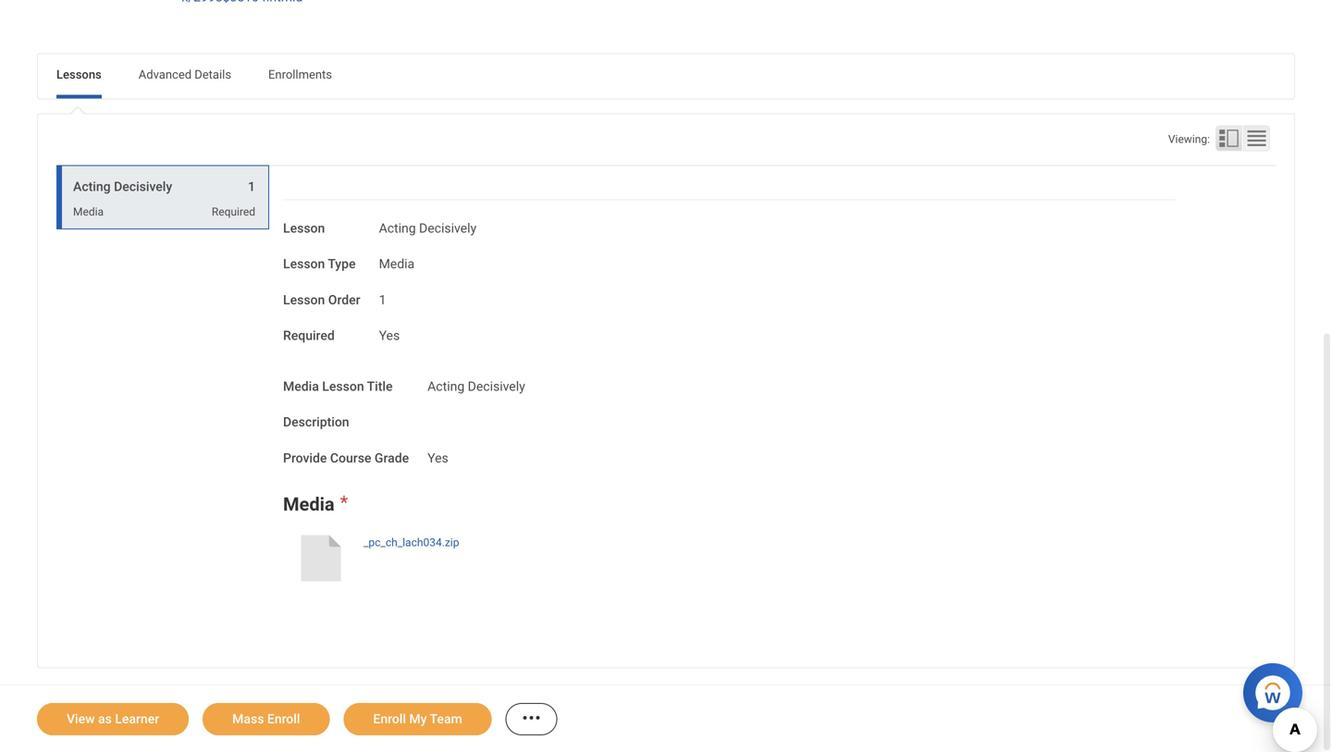 Task type: describe. For each thing, give the bounding box(es) containing it.
order
[[328, 293, 361, 308]]

mass enroll
[[232, 712, 300, 727]]

tab list containing lessons
[[38, 54, 1295, 99]]

Toggle to Grid view radio
[[1244, 126, 1271, 152]]

advanced
[[139, 68, 192, 82]]

viewing:
[[1169, 133, 1210, 146]]

lesson left title
[[322, 379, 364, 395]]

title
[[367, 379, 393, 395]]

view
[[67, 712, 95, 727]]

0 horizontal spatial required
[[212, 206, 255, 219]]

view as learner
[[67, 712, 159, 727]]

viewing: option group
[[1169, 126, 1276, 155]]

action bar region
[[0, 685, 1333, 752]]

details
[[195, 68, 231, 82]]

mass enroll button
[[203, 703, 330, 736]]

mass
[[232, 712, 264, 727]]

acting decisively for media lesson title
[[428, 379, 525, 395]]

_pc_ch_lach034.zip link
[[364, 532, 459, 551]]

required element
[[379, 318, 400, 345]]

media lesson title element
[[428, 368, 525, 396]]

yes for required
[[379, 329, 400, 344]]

provide course grade element
[[428, 440, 449, 467]]

lesson order element
[[379, 282, 386, 309]]

lessons
[[56, 68, 102, 82]]

acting for lesson
[[379, 221, 416, 236]]

advanced details
[[139, 68, 231, 82]]

media lesson title
[[283, 379, 393, 395]]



Task type: locate. For each thing, give the bounding box(es) containing it.
lesson for lesson
[[283, 221, 325, 236]]

0 vertical spatial acting
[[73, 179, 111, 195]]

1 vertical spatial acting decisively
[[379, 221, 477, 236]]

lesson left type at the top left
[[283, 257, 325, 272]]

acting inside media lesson title 'element'
[[428, 379, 465, 395]]

0 vertical spatial yes
[[379, 329, 400, 344]]

2 vertical spatial acting decisively
[[428, 379, 525, 395]]

1 vertical spatial yes
[[428, 451, 449, 466]]

enroll right mass
[[267, 712, 300, 727]]

type
[[328, 257, 356, 272]]

my
[[409, 712, 427, 727]]

0 vertical spatial 1
[[248, 179, 255, 195]]

enroll my team button
[[344, 703, 492, 736]]

lesson
[[283, 221, 325, 236], [283, 257, 325, 272], [283, 293, 325, 308], [322, 379, 364, 395]]

tab list
[[38, 54, 1295, 99]]

lesson down lesson type
[[283, 293, 325, 308]]

grade
[[375, 451, 409, 466]]

media inside region
[[283, 494, 335, 516]]

1 horizontal spatial required
[[283, 329, 335, 344]]

provide course grade
[[283, 451, 409, 466]]

decisively for media lesson title
[[468, 379, 525, 395]]

yes down lesson order 'element'
[[379, 329, 400, 344]]

0 horizontal spatial enroll
[[267, 712, 300, 727]]

enrollments
[[268, 68, 332, 82]]

related actions image
[[521, 707, 543, 729]]

1 vertical spatial decisively
[[419, 221, 477, 236]]

0 horizontal spatial yes
[[379, 329, 400, 344]]

lesson up lesson type
[[283, 221, 325, 236]]

0 vertical spatial required
[[212, 206, 255, 219]]

Toggle to List Detail view radio
[[1216, 126, 1243, 152]]

lesson for lesson type
[[283, 257, 325, 272]]

1 horizontal spatial enroll
[[373, 712, 406, 727]]

media element
[[379, 253, 415, 272]]

enroll my team
[[373, 712, 462, 727]]

2 vertical spatial acting
[[428, 379, 465, 395]]

yes for provide course grade
[[428, 451, 449, 466]]

_pc_ch_lach034.zip
[[364, 537, 459, 550]]

learner
[[115, 712, 159, 727]]

lesson for lesson order
[[283, 293, 325, 308]]

decisively
[[114, 179, 172, 195], [419, 221, 477, 236], [468, 379, 525, 395]]

acting
[[73, 179, 111, 195], [379, 221, 416, 236], [428, 379, 465, 395]]

decisively for lesson
[[419, 221, 477, 236]]

1 vertical spatial acting
[[379, 221, 416, 236]]

1 horizontal spatial 1
[[379, 293, 386, 308]]

2 horizontal spatial acting
[[428, 379, 465, 395]]

view as learner button
[[37, 703, 189, 736]]

lesson type
[[283, 257, 356, 272]]

1 horizontal spatial acting
[[379, 221, 416, 236]]

0 horizontal spatial acting
[[73, 179, 111, 195]]

1 vertical spatial 1
[[379, 293, 386, 308]]

media region
[[283, 491, 1175, 592]]

acting for media lesson title
[[428, 379, 465, 395]]

enroll
[[267, 712, 300, 727], [373, 712, 406, 727]]

2 enroll from the left
[[373, 712, 406, 727]]

0 horizontal spatial 1
[[248, 179, 255, 195]]

1 horizontal spatial yes
[[428, 451, 449, 466]]

as
[[98, 712, 112, 727]]

0 vertical spatial decisively
[[114, 179, 172, 195]]

acting decisively for lesson
[[379, 221, 477, 236]]

team
[[430, 712, 462, 727]]

enroll left 'my'
[[373, 712, 406, 727]]

provide
[[283, 451, 327, 466]]

2 vertical spatial decisively
[[468, 379, 525, 395]]

decisively inside media lesson title 'element'
[[468, 379, 525, 395]]

media
[[73, 206, 104, 219], [379, 257, 415, 272], [283, 379, 319, 395], [283, 494, 335, 516]]

yes
[[379, 329, 400, 344], [428, 451, 449, 466]]

yes right grade
[[428, 451, 449, 466]]

1 enroll from the left
[[267, 712, 300, 727]]

course
[[330, 451, 371, 466]]

description
[[283, 415, 349, 430]]

acting decisively element
[[379, 217, 477, 236]]

0 vertical spatial acting decisively
[[73, 179, 172, 195]]

1 vertical spatial required
[[283, 329, 335, 344]]

acting decisively
[[73, 179, 172, 195], [379, 221, 477, 236], [428, 379, 525, 395]]

lesson order
[[283, 293, 361, 308]]

1
[[248, 179, 255, 195], [379, 293, 386, 308]]

required
[[212, 206, 255, 219], [283, 329, 335, 344]]



Task type: vqa. For each thing, say whether or not it's contained in the screenshot.
book open image
no



